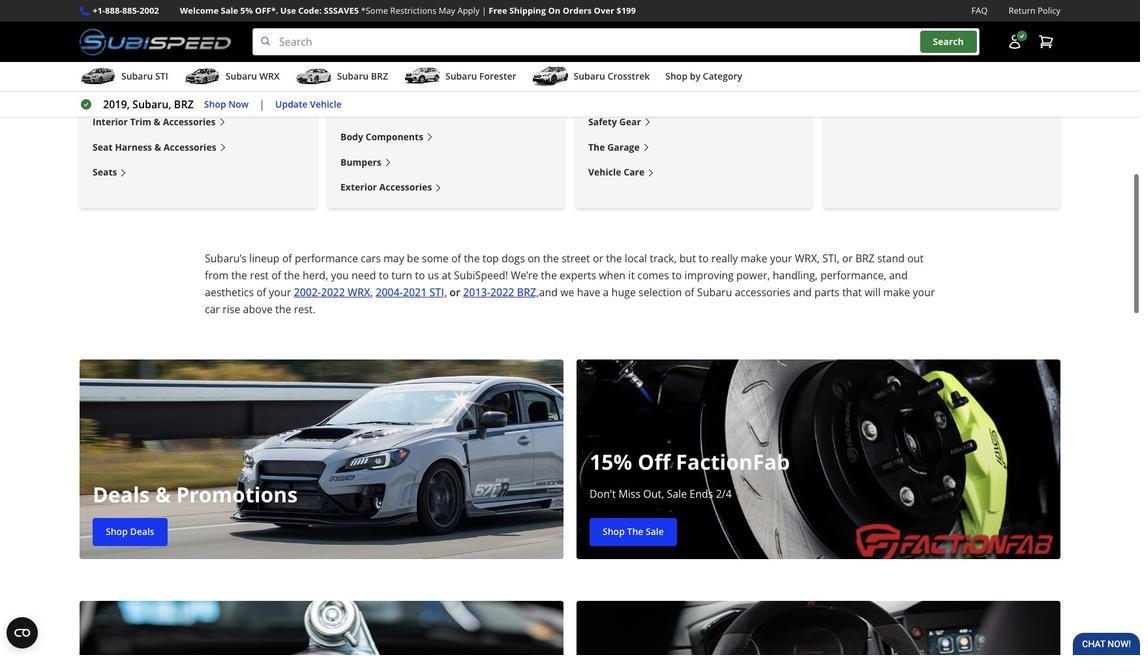 Task type: locate. For each thing, give the bounding box(es) containing it.
wheels & accessories link
[[837, 105, 1048, 119]]

sti, down the us
[[430, 285, 447, 300]]

some
[[422, 251, 449, 266]]

0 vertical spatial sti,
[[823, 251, 840, 266]]

1 vertical spatial wheels
[[837, 105, 870, 118]]

open widget image
[[7, 617, 38, 649]]

2002
[[140, 5, 159, 16]]

the right on
[[543, 251, 559, 266]]

a subaru brz thumbnail image image
[[295, 67, 332, 86]]

0 horizontal spatial your
[[269, 285, 291, 300]]

brz left a subaru forester thumbnail image
[[371, 70, 388, 82]]

lineup
[[249, 251, 280, 266]]

0 vertical spatial wheels
[[837, 80, 872, 95]]

of right the lineup
[[282, 251, 292, 266]]

2022 left brz,
[[491, 285, 515, 300]]

interior down the 2019,
[[93, 115, 128, 128]]

0 vertical spatial make
[[741, 251, 768, 266]]

now
[[229, 98, 249, 110]]

make up the 'power,'
[[741, 251, 768, 266]]

search button
[[921, 31, 977, 53]]

2 horizontal spatial your
[[913, 285, 936, 300]]

subaru brz
[[337, 70, 388, 82]]

subaru up 'aero'
[[337, 70, 369, 82]]

of
[[282, 251, 292, 266], [452, 251, 461, 266], [272, 268, 281, 283], [257, 285, 266, 300], [685, 285, 695, 300]]

2 horizontal spatial and
[[890, 268, 908, 283]]

subaru brz button
[[295, 65, 388, 91]]

deals
[[93, 481, 150, 509], [130, 526, 154, 538]]

power,
[[737, 268, 770, 283]]

| right now
[[259, 97, 265, 112]]

2 exterior from the top
[[341, 181, 377, 193]]

a subaru sti thumbnail image image
[[80, 67, 116, 86]]

your up 'handling,'
[[770, 251, 793, 266]]

brz
[[371, 70, 388, 82], [174, 97, 194, 112], [856, 251, 875, 266]]

brz up interior trim & accessories link
[[174, 97, 194, 112]]

1 vertical spatial interior
[[93, 115, 128, 128]]

ends
[[690, 487, 714, 501]]

subaru left forester
[[446, 70, 477, 82]]

1 horizontal spatial brz
[[371, 70, 388, 82]]

0 horizontal spatial brz
[[174, 97, 194, 112]]

body components
[[341, 130, 424, 143]]

harness
[[115, 141, 152, 153]]

subaru down improving
[[698, 285, 733, 300]]

seat
[[93, 141, 113, 153]]

vehicle down a subaru brz thumbnail image
[[310, 98, 342, 110]]

2022 down you
[[321, 285, 345, 300]]

wrx, down need
[[348, 285, 373, 300]]

bumpers link
[[341, 155, 552, 170]]

forester
[[480, 70, 517, 82]]

subaru wrx button
[[184, 65, 280, 91]]

search
[[934, 35, 964, 48]]

& for promotions
[[155, 481, 171, 509]]

interior trim & accessories link
[[93, 115, 304, 130]]

or up the when
[[593, 251, 604, 266]]

wheels
[[837, 80, 872, 95], [837, 105, 870, 118]]

15% off factionfab
[[590, 448, 790, 476]]

deals & promotions
[[93, 481, 298, 509]]

of down improving
[[685, 285, 695, 300]]

sale down 'out,'
[[646, 526, 664, 538]]

exterior
[[341, 80, 379, 95], [341, 181, 377, 193]]

rest
[[250, 268, 269, 283]]

make
[[741, 251, 768, 266], [884, 285, 911, 300]]

subaru left 'sti'
[[121, 70, 153, 82]]

or up performance,
[[843, 251, 853, 266]]

shop inside shop now link
[[204, 98, 226, 110]]

crosstrek
[[608, 70, 650, 82]]

wheels up wheels & accessories
[[837, 80, 872, 95]]

dogs
[[502, 251, 525, 266]]

shop inside shop deals link
[[106, 526, 128, 538]]

shop the sale link
[[590, 518, 677, 546]]

and left 'we'
[[539, 285, 558, 300]]

brz up performance,
[[856, 251, 875, 266]]

vehicle down the garage
[[589, 166, 622, 178]]

1 horizontal spatial make
[[884, 285, 911, 300]]

1 exterior from the top
[[341, 80, 379, 95]]

1 vertical spatial sale
[[667, 487, 687, 501]]

subaru
[[121, 70, 153, 82], [226, 70, 257, 82], [337, 70, 369, 82], [446, 70, 477, 82], [574, 70, 606, 82], [698, 285, 733, 300]]

sale left 5%
[[221, 5, 238, 16]]

selection
[[639, 285, 682, 300]]

1 horizontal spatial sti,
[[823, 251, 840, 266]]

exterior up 'aero'
[[341, 80, 379, 95]]

2 horizontal spatial brz
[[856, 251, 875, 266]]

subispeed logo image
[[80, 28, 232, 56]]

0 horizontal spatial vehicle
[[310, 98, 342, 110]]

wheels down wheels & tires
[[837, 105, 870, 118]]

top
[[483, 251, 499, 266]]

2/4
[[716, 487, 732, 501]]

shop the sale
[[603, 526, 664, 538]]

0 horizontal spatial wrx,
[[348, 285, 373, 300]]

2 vertical spatial brz
[[856, 251, 875, 266]]

2 horizontal spatial or
[[843, 251, 853, 266]]

the down safety in the right top of the page
[[589, 141, 605, 153]]

local
[[625, 251, 647, 266]]

sale right 'out,'
[[667, 487, 687, 501]]

need
[[352, 268, 376, 283]]

sale
[[221, 5, 238, 16], [667, 487, 687, 501], [646, 526, 664, 538]]

over
[[594, 5, 615, 16]]

1 vertical spatial make
[[884, 285, 911, 300]]

your down out at top right
[[913, 285, 936, 300]]

exterior down bumpers
[[341, 181, 377, 193]]

0 vertical spatial brz
[[371, 70, 388, 82]]

shop inside 'shop by category' dropdown button
[[666, 70, 688, 82]]

& for tires
[[875, 80, 882, 95]]

1 horizontal spatial vehicle
[[589, 166, 622, 178]]

0 horizontal spatial 2022
[[321, 285, 345, 300]]

parts
[[815, 285, 840, 300]]

1 horizontal spatial wrx,
[[795, 251, 820, 266]]

shop for shop by category
[[666, 70, 688, 82]]

|
[[482, 5, 487, 16], [259, 97, 265, 112]]

subispeed!
[[454, 268, 508, 283]]

comes
[[638, 268, 670, 283]]

gauges link
[[93, 89, 304, 104]]

by
[[690, 70, 701, 82]]

and down 'handling,'
[[794, 285, 812, 300]]

make right the "will"
[[884, 285, 911, 300]]

1 horizontal spatial 2022
[[491, 285, 515, 300]]

or down at
[[450, 285, 461, 300]]

1 interior from the top
[[93, 65, 129, 80]]

the up the when
[[606, 251, 622, 266]]

0 vertical spatial the
[[589, 141, 605, 153]]

car
[[205, 302, 220, 317]]

exterior for exterior accessories
[[341, 181, 377, 193]]

off
[[638, 448, 671, 476]]

1 horizontal spatial sale
[[646, 526, 664, 538]]

interior for interior
[[93, 65, 129, 80]]

0 horizontal spatial the
[[589, 141, 605, 153]]

when
[[599, 268, 626, 283]]

| left free
[[482, 5, 487, 16]]

update
[[275, 98, 308, 110]]

the left rest. at the top left of the page
[[275, 302, 291, 317]]

0 vertical spatial sale
[[221, 5, 238, 16]]

gauges
[[93, 90, 126, 103]]

faq
[[972, 5, 988, 16]]

improving
[[685, 268, 734, 283]]

2 wheels from the top
[[837, 105, 870, 118]]

0 horizontal spatial sale
[[221, 5, 238, 16]]

accessories down bumpers link
[[380, 181, 432, 193]]

shop by category button
[[666, 65, 743, 91]]

subaru inside 'and we have a huge selection of subaru accessories and parts that will make your car rise above the rest.'
[[698, 285, 733, 300]]

& for accessories
[[872, 105, 879, 118]]

interior for interior trim & accessories
[[93, 115, 128, 128]]

1 vertical spatial sti,
[[430, 285, 447, 300]]

+1-888-885-2002 link
[[93, 4, 159, 18]]

wrx, up 'handling,'
[[795, 251, 820, 266]]

make inside subaru's lineup of performance cars may be some of the top dogs on the street or the local track, but to really make your wrx, sti, or brz stand out from the rest of the herd, you need to turn to us at subispeed! we're the experts when it comes to improving power, handling, performance, and aesthetics of your
[[741, 251, 768, 266]]

may
[[439, 5, 456, 16]]

code:
[[298, 5, 322, 16]]

subaru sti button
[[80, 65, 168, 91]]

1 vertical spatial the
[[627, 526, 644, 538]]

subaru sti
[[121, 70, 168, 82]]

brand merchandise
[[589, 90, 677, 103]]

and down stand
[[890, 268, 908, 283]]

turn
[[392, 268, 413, 283]]

sti, up performance,
[[823, 251, 840, 266]]

1 horizontal spatial or
[[593, 251, 604, 266]]

the
[[464, 251, 480, 266], [543, 251, 559, 266], [606, 251, 622, 266], [231, 268, 247, 283], [284, 268, 300, 283], [541, 268, 557, 283], [275, 302, 291, 317]]

1 wheels from the top
[[837, 80, 872, 95]]

15%
[[590, 448, 633, 476]]

subaru wrx
[[226, 70, 280, 82]]

deals down deals & promotions
[[130, 526, 154, 538]]

shop inside shop the sale link
[[603, 526, 625, 538]]

0 horizontal spatial make
[[741, 251, 768, 266]]

have
[[577, 285, 601, 300]]

the
[[589, 141, 605, 153], [627, 526, 644, 538]]

& up shop deals link
[[155, 481, 171, 509]]

subaru forester button
[[404, 65, 517, 91]]

1 vertical spatial |
[[259, 97, 265, 112]]

0 vertical spatial vehicle
[[310, 98, 342, 110]]

shop
[[666, 70, 688, 82], [204, 98, 226, 110], [106, 526, 128, 538], [603, 526, 625, 538]]

2 2022 from the left
[[491, 285, 515, 300]]

you
[[331, 268, 349, 283]]

exterior image
[[328, 0, 565, 68]]

gear
[[620, 115, 641, 128]]

2 interior from the top
[[93, 115, 128, 128]]

1 vertical spatial vehicle
[[589, 166, 622, 178]]

0 vertical spatial exterior
[[341, 80, 379, 95]]

1 horizontal spatial |
[[482, 5, 487, 16]]

2019, subaru, brz
[[103, 97, 194, 112]]

update vehicle button
[[275, 97, 342, 112]]

0 horizontal spatial and
[[539, 285, 558, 300]]

shop now
[[204, 98, 249, 110]]

888-
[[105, 5, 122, 16]]

vehicle inside button
[[310, 98, 342, 110]]

& left tires on the top right
[[875, 80, 882, 95]]

0 vertical spatial |
[[482, 5, 487, 16]]

interior up gauges
[[93, 65, 129, 80]]

safety gear link
[[589, 115, 800, 130]]

the down miss
[[627, 526, 644, 538]]

& down wheels & tires
[[872, 105, 879, 118]]

a subaru crosstrek thumbnail image image
[[532, 67, 569, 86]]

deals up shop deals
[[93, 481, 150, 509]]

sti,
[[823, 251, 840, 266], [430, 285, 447, 300]]

your left 2002-
[[269, 285, 291, 300]]

really
[[712, 251, 738, 266]]

vehicle
[[310, 98, 342, 110], [589, 166, 622, 178]]

2002-2022 wrx, link
[[294, 285, 373, 300]]

of inside 'and we have a huge selection of subaru accessories and parts that will make your car rise above the rest.'
[[685, 285, 695, 300]]

sti, inside subaru's lineup of performance cars may be some of the top dogs on the street or the local track, but to really make your wrx, sti, or brz stand out from the rest of the herd, you need to turn to us at subispeed! we're the experts when it comes to improving power, handling, performance, and aesthetics of your
[[823, 251, 840, 266]]

button image
[[1008, 34, 1023, 50]]

subaru up the brand
[[574, 70, 606, 82]]

&
[[875, 80, 882, 95], [872, 105, 879, 118], [154, 115, 161, 128], [154, 141, 161, 153], [155, 481, 171, 509]]

1 vertical spatial exterior
[[341, 181, 377, 193]]

2 vertical spatial sale
[[646, 526, 664, 538]]

wheels for wheels & tires
[[837, 80, 872, 95]]

shop for shop now
[[204, 98, 226, 110]]

0 vertical spatial wrx,
[[795, 251, 820, 266]]

0 vertical spatial interior
[[93, 65, 129, 80]]

the up 2002-
[[284, 268, 300, 283]]

interior image
[[80, 0, 317, 53]]

0 horizontal spatial sti,
[[430, 285, 447, 300]]

subaru up now
[[226, 70, 257, 82]]



Task type: describe. For each thing, give the bounding box(es) containing it.
orders
[[563, 5, 592, 16]]

1 horizontal spatial and
[[794, 285, 812, 300]]

the garage link
[[589, 140, 800, 155]]

faq link
[[972, 4, 988, 18]]

will
[[865, 285, 881, 300]]

2 horizontal spatial sale
[[667, 487, 687, 501]]

of down rest at top left
[[257, 285, 266, 300]]

to right but in the top of the page
[[699, 251, 709, 266]]

aesthetics
[[205, 285, 254, 300]]

care
[[624, 166, 645, 178]]

2013-
[[463, 285, 491, 300]]

experts
[[560, 268, 596, 283]]

to left the us
[[415, 268, 425, 283]]

cars
[[361, 251, 381, 266]]

subaru for subaru sti
[[121, 70, 153, 82]]

2002-2022 wrx, 2004-2021 sti, or 2013-2022 brz,
[[294, 285, 539, 300]]

from
[[205, 268, 229, 283]]

return policy
[[1009, 5, 1061, 16]]

that
[[843, 285, 862, 300]]

& right trim
[[154, 115, 161, 128]]

policy
[[1038, 5, 1061, 16]]

1 vertical spatial brz
[[174, 97, 194, 112]]

0 horizontal spatial or
[[450, 285, 461, 300]]

return policy link
[[1009, 4, 1061, 18]]

0 vertical spatial deals
[[93, 481, 150, 509]]

category
[[703, 70, 743, 82]]

sssave5
[[324, 5, 359, 16]]

don't
[[590, 487, 616, 501]]

to up 2004-
[[379, 268, 389, 283]]

your inside 'and we have a huge selection of subaru accessories and parts that will make your car rise above the rest.'
[[913, 285, 936, 300]]

exterior accessories link
[[341, 180, 552, 195]]

lifestyle
[[589, 65, 629, 80]]

wheels for wheels & accessories
[[837, 105, 870, 118]]

1 vertical spatial deals
[[130, 526, 154, 538]]

use
[[281, 5, 296, 16]]

subaru's lineup of performance cars may be some of the top dogs on the street or the local track, but to really make your wrx, sti, or brz stand out from the rest of the herd, you need to turn to us at subispeed! we're the experts when it comes to improving power, handling, performance, and aesthetics of your
[[205, 251, 924, 300]]

tires
[[885, 80, 909, 95]]

and inside subaru's lineup of performance cars may be some of the top dogs on the street or the local track, but to really make your wrx, sti, or brz stand out from the rest of the herd, you need to turn to us at subispeed! we're the experts when it comes to improving power, handling, performance, and aesthetics of your
[[890, 268, 908, 283]]

be
[[407, 251, 419, 266]]

factionfab
[[676, 448, 790, 476]]

shop for shop the sale
[[603, 526, 625, 538]]

the right we're
[[541, 268, 557, 283]]

brz,
[[517, 285, 539, 300]]

miss
[[619, 487, 641, 501]]

wrx, inside subaru's lineup of performance cars may be some of the top dogs on the street or the local track, but to really make your wrx, sti, or brz stand out from the rest of the herd, you need to turn to us at subispeed! we're the experts when it comes to improving power, handling, performance, and aesthetics of your
[[795, 251, 820, 266]]

track,
[[650, 251, 677, 266]]

above
[[243, 302, 273, 317]]

subaru for subaru crosstrek
[[574, 70, 606, 82]]

brz inside dropdown button
[[371, 70, 388, 82]]

body components link
[[341, 130, 552, 145]]

apply
[[458, 5, 480, 16]]

bumpers
[[341, 156, 382, 168]]

rest.
[[294, 302, 316, 317]]

wheels & tires
[[837, 80, 909, 95]]

1 horizontal spatial the
[[627, 526, 644, 538]]

exterior for exterior
[[341, 80, 379, 95]]

performance,
[[821, 268, 887, 283]]

the left 'top'
[[464, 251, 480, 266]]

the inside 'and we have a huge selection of subaru accessories and parts that will make your car rise above the rest.'
[[275, 302, 291, 317]]

subaru for subaru forester
[[446, 70, 477, 82]]

shipping
[[510, 5, 546, 16]]

return
[[1009, 5, 1036, 16]]

to down but in the top of the page
[[672, 268, 682, 283]]

may
[[384, 251, 404, 266]]

seat harness & accessories link
[[93, 140, 304, 155]]

+1-888-885-2002
[[93, 5, 159, 16]]

subaru,
[[133, 97, 171, 112]]

1 horizontal spatial your
[[770, 251, 793, 266]]

subaru for subaru wrx
[[226, 70, 257, 82]]

accessories down gauges link
[[163, 115, 216, 128]]

wrx
[[260, 70, 280, 82]]

it
[[629, 268, 635, 283]]

out,
[[644, 487, 665, 501]]

accessories down interior trim & accessories link
[[164, 141, 216, 153]]

brz inside subaru's lineup of performance cars may be some of the top dogs on the street or the local track, but to really make your wrx, sti, or brz stand out from the rest of the herd, you need to turn to us at subispeed! we're the experts when it comes to improving power, handling, performance, and aesthetics of your
[[856, 251, 875, 266]]

2004-2021 sti, link
[[376, 285, 447, 300]]

accessories down tires on the top right
[[881, 105, 934, 118]]

make inside 'and we have a huge selection of subaru accessories and parts that will make your car rise above the rest.'
[[884, 285, 911, 300]]

shop by category
[[666, 70, 743, 82]]

seat harness & accessories
[[93, 141, 216, 153]]

but
[[680, 251, 696, 266]]

1 vertical spatial wrx,
[[348, 285, 373, 300]]

2004-
[[376, 285, 403, 300]]

welcome sale 5% off*. use code: sssave5 *some restrictions may apply | free shipping on orders over $199
[[180, 5, 636, 16]]

and we have a huge selection of subaru accessories and parts that will make your car rise above the rest.
[[205, 285, 936, 317]]

on
[[528, 251, 541, 266]]

vehicle care link
[[589, 165, 800, 180]]

subaru for subaru brz
[[337, 70, 369, 82]]

we
[[561, 285, 575, 300]]

promotions
[[176, 481, 298, 509]]

we're
[[511, 268, 539, 283]]

the up aesthetics
[[231, 268, 247, 283]]

update vehicle
[[275, 98, 342, 110]]

1 2022 from the left
[[321, 285, 345, 300]]

lifestyle image
[[576, 0, 813, 53]]

brand
[[589, 90, 616, 103]]

& right harness in the top of the page
[[154, 141, 161, 153]]

shop for shop deals
[[106, 526, 128, 538]]

us
[[428, 268, 439, 283]]

trim
[[130, 115, 151, 128]]

a subaru forester thumbnail image image
[[404, 67, 440, 86]]

search input field
[[253, 28, 980, 56]]

shop now link
[[204, 97, 249, 112]]

a subaru wrx thumbnail image image
[[184, 67, 220, 86]]

seats
[[93, 166, 117, 178]]

of right rest at top left
[[272, 268, 281, 283]]

0 horizontal spatial |
[[259, 97, 265, 112]]

huge
[[612, 285, 636, 300]]

sti
[[155, 70, 168, 82]]

brand merchandise link
[[589, 89, 800, 104]]

out
[[908, 251, 924, 266]]

restrictions
[[390, 5, 437, 16]]

shop deals link
[[93, 518, 167, 546]]

rise
[[223, 302, 240, 317]]

welcome
[[180, 5, 219, 16]]

subaru crosstrek
[[574, 70, 650, 82]]

2021
[[403, 285, 427, 300]]

of right some
[[452, 251, 461, 266]]

performance
[[295, 251, 358, 266]]

wheels & accessories image
[[824, 0, 1061, 68]]

subaru's
[[205, 251, 247, 266]]

garage
[[608, 141, 640, 153]]



Task type: vqa. For each thing, say whether or not it's contained in the screenshot.
"Table"
no



